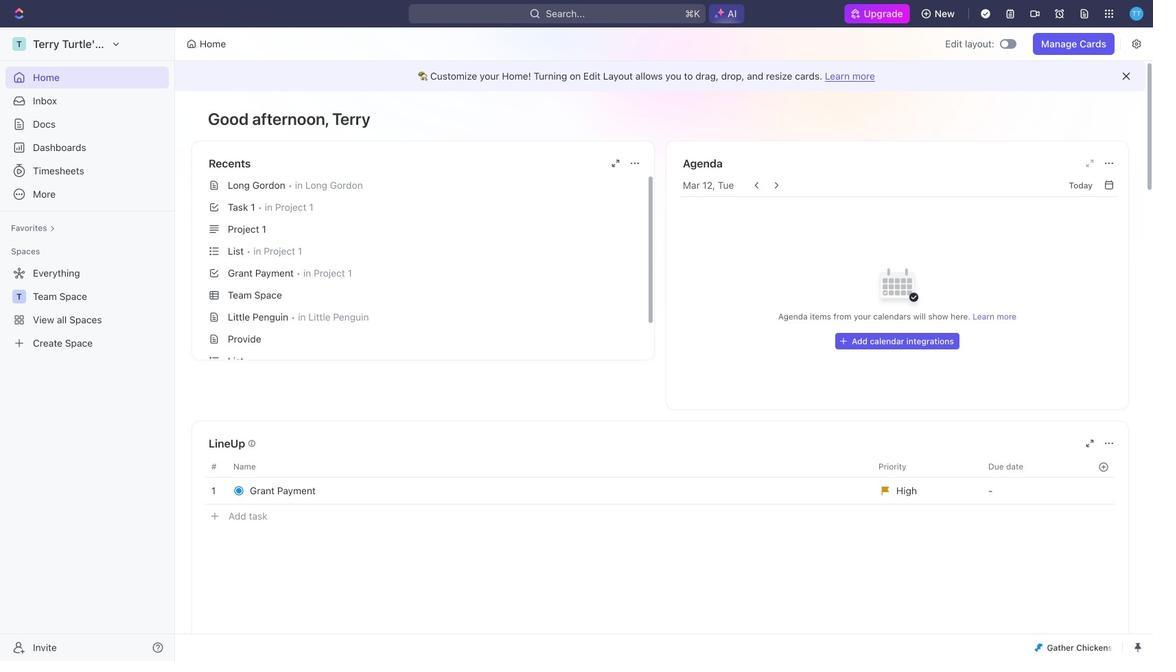 Task type: vqa. For each thing, say whether or not it's contained in the screenshot.
bottom TEAM SPACE
no



Task type: locate. For each thing, give the bounding box(es) containing it.
tree
[[5, 262, 169, 354]]

team space, , element
[[12, 290, 26, 303]]

alert
[[175, 61, 1146, 91]]

terry turtle's workspace, , element
[[12, 37, 26, 51]]



Task type: describe. For each thing, give the bounding box(es) containing it.
sidebar navigation
[[0, 27, 178, 661]]

drumstick bite image
[[1035, 644, 1043, 652]]

tree inside sidebar navigation
[[5, 262, 169, 354]]



